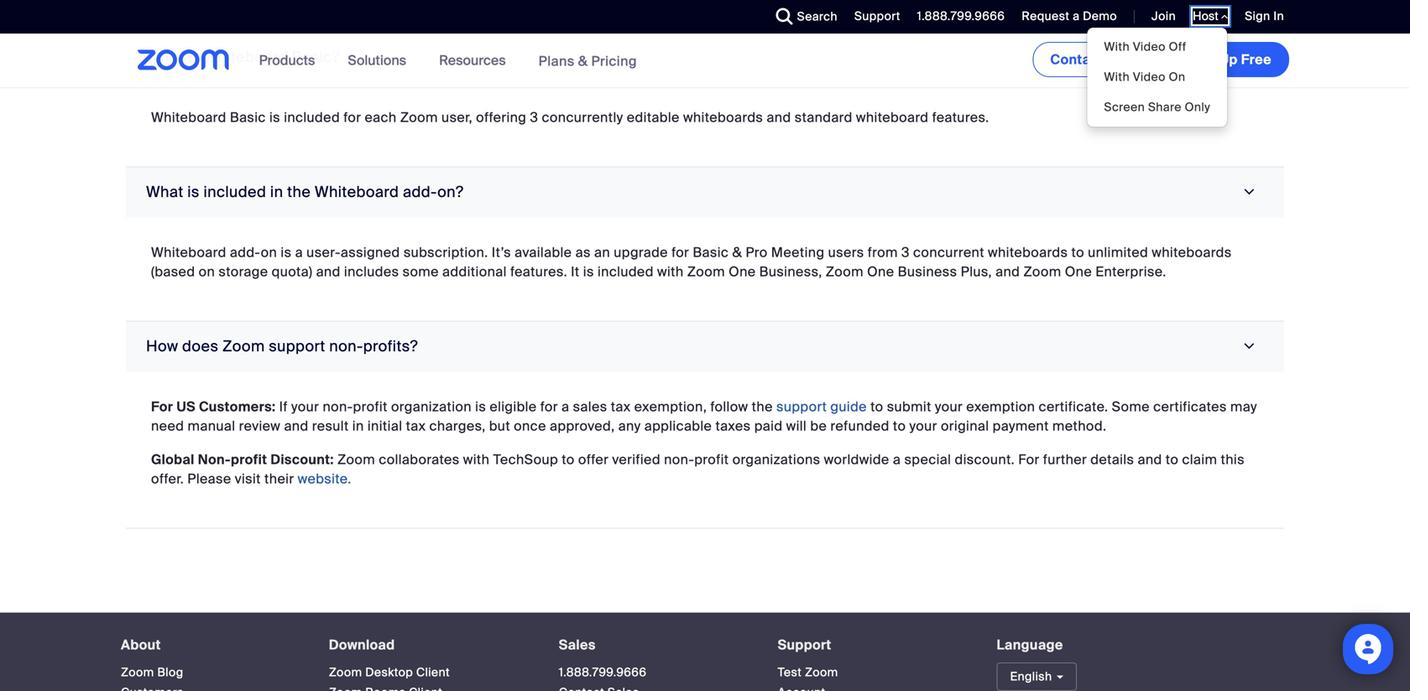 Task type: locate. For each thing, give the bounding box(es) containing it.
0 horizontal spatial support
[[778, 637, 832, 654]]

sign in link
[[1233, 0, 1293, 34], [1245, 8, 1285, 24]]

right image inside how does zoom support non-profits? dropdown button
[[1239, 339, 1261, 354]]

their
[[264, 470, 294, 488]]

basic left pro
[[693, 244, 729, 261]]

0 horizontal spatial add-
[[230, 244, 261, 261]]

1 horizontal spatial for
[[1019, 451, 1040, 469]]

with down upgrade
[[657, 263, 684, 281]]

is
[[187, 47, 200, 67], [269, 109, 280, 126], [187, 182, 200, 202], [281, 244, 292, 261], [583, 263, 594, 281], [475, 398, 486, 416]]

1 horizontal spatial add-
[[403, 182, 438, 202]]

sales
[[573, 398, 607, 416]]

tab list containing what is whiteboard basic?
[[126, 0, 1285, 529]]

2 vertical spatial included
[[598, 263, 654, 281]]

is inside dropdown button
[[187, 47, 200, 67]]

zoom down about
[[121, 665, 154, 681]]

sales inside contact sales link
[[1107, 51, 1144, 68]]

visit
[[235, 470, 261, 488]]

non- up the result
[[323, 398, 353, 416]]

0 vertical spatial included
[[284, 109, 340, 126]]

0 horizontal spatial sign
[[1186, 51, 1216, 68]]

0 horizontal spatial support
[[269, 337, 325, 356]]

non- inside dropdown button
[[329, 337, 363, 356]]

2 horizontal spatial included
[[598, 263, 654, 281]]

for right upgrade
[[672, 244, 689, 261]]

right image for how does zoom support non-profits?
[[1239, 339, 1261, 354]]

1 vertical spatial the
[[752, 398, 773, 416]]

1 vertical spatial 1.888.799.9666
[[559, 665, 647, 681]]

to up refunded
[[871, 398, 884, 416]]

a up quota)
[[295, 244, 303, 261]]

your up original
[[935, 398, 963, 416]]

1 vertical spatial included
[[204, 182, 266, 202]]

upgrade
[[614, 244, 668, 261]]

organization
[[391, 398, 472, 416]]

included up the storage on the left of page
[[204, 182, 266, 202]]

request
[[1022, 8, 1070, 24]]

applicable
[[645, 417, 712, 435]]

and down if
[[284, 417, 309, 435]]

your down submit
[[910, 417, 938, 435]]

and left "standard" at the right of page
[[767, 109, 791, 126]]

each
[[365, 109, 397, 126]]

0 horizontal spatial the
[[287, 182, 311, 202]]

0 vertical spatial non-
[[329, 337, 363, 356]]

what inside what is included in the whiteboard add-on? "dropdown button"
[[146, 182, 184, 202]]

0 horizontal spatial with
[[463, 451, 490, 469]]

1 horizontal spatial sales
[[1107, 51, 1144, 68]]

what is whiteboard basic?
[[146, 47, 340, 67]]

0 vertical spatial video
[[1133, 39, 1166, 55]]

a left sales
[[562, 398, 570, 416]]

whiteboards up enterprise. in the right of the page
[[1152, 244, 1232, 261]]

contact sales link
[[1033, 42, 1162, 77]]

test
[[778, 665, 802, 681]]

non-
[[329, 337, 363, 356], [323, 398, 353, 416], [664, 451, 695, 469]]

storage
[[219, 263, 268, 281]]

what
[[146, 47, 184, 67], [146, 182, 184, 202]]

whiteboard inside whiteboard add-on is a user-assigned subscription. it's available as an upgrade for basic & pro meeting users from 3 concurrent whiteboards to unlimited whiteboards (based on storage quota) and includes some additional features. it is included with zoom one business, zoom one business plus, and zoom one enterprise.
[[151, 244, 226, 261]]

1 horizontal spatial 3
[[902, 244, 910, 261]]

0 vertical spatial add-
[[403, 182, 438, 202]]

with
[[657, 263, 684, 281], [463, 451, 490, 469]]

plans & pricing link
[[539, 52, 637, 70], [539, 52, 637, 70]]

1 vertical spatial what
[[146, 182, 184, 202]]

zoom down users
[[826, 263, 864, 281]]

2 vertical spatial for
[[540, 398, 558, 416]]

only
[[1185, 99, 1211, 115]]

approved,
[[550, 417, 615, 435]]

1 right image from the top
[[1239, 184, 1261, 200]]

whiteboard up the (based
[[151, 244, 226, 261]]

1 vertical spatial for
[[672, 244, 689, 261]]

one down 'unlimited'
[[1065, 263, 1092, 281]]

blog
[[157, 665, 183, 681]]

included down upgrade
[[598, 263, 654, 281]]

download link
[[329, 637, 395, 654]]

basic?
[[292, 47, 340, 67]]

1 vertical spatial on
[[199, 263, 215, 281]]

0 horizontal spatial 3
[[530, 109, 538, 126]]

0 vertical spatial right image
[[1239, 184, 1261, 200]]

1.888.799.9666 button
[[905, 0, 1009, 34], [917, 8, 1005, 24]]

zoom right test
[[805, 665, 839, 681]]

and
[[767, 109, 791, 126], [316, 263, 341, 281], [996, 263, 1020, 281], [284, 417, 309, 435], [1138, 451, 1163, 469]]

tab list
[[126, 0, 1285, 529]]

whiteboard add-on is a user-assigned subscription. it's available as an upgrade for basic & pro meeting users from 3 concurrent whiteboards to unlimited whiteboards (based on storage quota) and includes some additional features. it is included with zoom one business, zoom one business plus, and zoom one enterprise.
[[151, 244, 1232, 281]]

2 vertical spatial non-
[[664, 451, 695, 469]]

the
[[287, 182, 311, 202], [752, 398, 773, 416]]

collaborates
[[379, 451, 460, 469]]

1 horizontal spatial one
[[867, 263, 895, 281]]

product information navigation
[[247, 34, 650, 89]]

support right search
[[855, 8, 901, 24]]

whiteboard up assigned
[[315, 182, 399, 202]]

features. right whiteboard
[[932, 109, 989, 126]]

global
[[151, 451, 195, 469]]

2 right image from the top
[[1239, 339, 1261, 354]]

1 vertical spatial video
[[1133, 69, 1166, 85]]

a left demo
[[1073, 8, 1080, 24]]

does
[[182, 337, 219, 356]]

included
[[284, 109, 340, 126], [204, 182, 266, 202], [598, 263, 654, 281]]

sales up 1.888.799.9666 link
[[559, 637, 596, 654]]

with
[[1104, 39, 1130, 55], [1104, 69, 1130, 85]]

1 vertical spatial tax
[[406, 417, 426, 435]]

0 vertical spatial 3
[[530, 109, 538, 126]]

business
[[898, 263, 957, 281]]

with down demo
[[1104, 39, 1130, 55]]

1 vertical spatial with
[[463, 451, 490, 469]]

1 with from the top
[[1104, 39, 1130, 55]]

sign left in
[[1245, 8, 1271, 24]]

zoom inside zoom collaborates with techsoup to offer verified non-profit organizations worldwide a special discount. for further details and to claim this offer. please visit their
[[337, 451, 375, 469]]

whiteboard inside dropdown button
[[204, 47, 288, 67]]

1 horizontal spatial with
[[657, 263, 684, 281]]

with video off link
[[1088, 32, 1228, 62]]

2 horizontal spatial for
[[672, 244, 689, 261]]

0 horizontal spatial sales
[[559, 637, 596, 654]]

tax down organization
[[406, 417, 426, 435]]

what inside 'what is whiteboard basic?' dropdown button
[[146, 47, 184, 67]]

profit up visit
[[231, 451, 267, 469]]

tax
[[611, 398, 631, 416], [406, 417, 426, 435]]

sign for sign up free
[[1186, 51, 1216, 68]]

0 horizontal spatial whiteboards
[[683, 109, 763, 126]]

1 one from the left
[[729, 263, 756, 281]]

it's
[[492, 244, 511, 261]]

0 vertical spatial tax
[[611, 398, 631, 416]]

payment
[[993, 417, 1049, 435]]

0 horizontal spatial one
[[729, 263, 756, 281]]

zoom right plus,
[[1024, 263, 1062, 281]]

english button
[[997, 663, 1077, 692]]

non- down includes
[[329, 337, 363, 356]]

2 one from the left
[[867, 263, 895, 281]]

share
[[1148, 99, 1182, 115]]

0 horizontal spatial features.
[[510, 263, 568, 281]]

0 vertical spatial what
[[146, 47, 184, 67]]

with for with video off
[[1104, 39, 1130, 55]]

2 horizontal spatial whiteboards
[[1152, 244, 1232, 261]]

and right plus,
[[996, 263, 1020, 281]]

join link up with video off
[[1139, 0, 1181, 34]]

request a demo
[[1022, 8, 1117, 24]]

1 vertical spatial sign
[[1186, 51, 1216, 68]]

& right plans at left
[[578, 52, 588, 70]]

0 horizontal spatial on
[[199, 263, 215, 281]]

3 right "from"
[[902, 244, 910, 261]]

main content containing what is whiteboard basic?
[[0, 0, 1411, 613]]

basic down what is whiteboard basic?
[[230, 109, 266, 126]]

1 horizontal spatial &
[[733, 244, 742, 261]]

non- down applicable
[[664, 451, 695, 469]]

to left 'unlimited'
[[1072, 244, 1085, 261]]

for up the need
[[151, 398, 173, 416]]

0 vertical spatial sales
[[1107, 51, 1144, 68]]

1 horizontal spatial basic
[[693, 244, 729, 261]]

0 vertical spatial sign
[[1245, 8, 1271, 24]]

on
[[261, 244, 277, 261], [199, 263, 215, 281]]

global non-profit discount:
[[151, 451, 334, 469]]

0 horizontal spatial for
[[151, 398, 173, 416]]

1 horizontal spatial in
[[352, 417, 364, 435]]

support up test zoom link
[[778, 637, 832, 654]]

the up paid
[[752, 398, 773, 416]]

1 vertical spatial right image
[[1239, 339, 1261, 354]]

zoom
[[400, 109, 438, 126], [687, 263, 725, 281], [826, 263, 864, 281], [1024, 263, 1062, 281], [223, 337, 265, 356], [337, 451, 375, 469], [121, 665, 154, 681], [329, 665, 362, 681], [805, 665, 839, 681]]

profit up 'initial' on the left of page
[[353, 398, 388, 416]]

3 right the offering
[[530, 109, 538, 126]]

right image
[[1239, 184, 1261, 200], [1239, 339, 1261, 354]]

2 with from the top
[[1104, 69, 1130, 85]]

1 vertical spatial with
[[1104, 69, 1130, 85]]

1 vertical spatial &
[[733, 244, 742, 261]]

0 vertical spatial with
[[1104, 39, 1130, 55]]

verified
[[612, 451, 661, 469]]

whiteboard down zoom logo
[[151, 109, 226, 126]]

&
[[578, 52, 588, 70], [733, 244, 742, 261]]

in inside to submit your exemption certificate. some certificates may need manual review and result in initial tax charges, but once approved, any applicable taxes paid will be refunded to your original payment method.
[[352, 417, 364, 435]]

one down "from"
[[867, 263, 895, 281]]

1 what from the top
[[146, 47, 184, 67]]

support up will on the right bottom of the page
[[777, 398, 827, 416]]

1 vertical spatial 3
[[902, 244, 910, 261]]

zoom up website. 'link'
[[337, 451, 375, 469]]

2 video from the top
[[1133, 69, 1166, 85]]

tax up any
[[611, 398, 631, 416]]

& left pro
[[733, 244, 742, 261]]

meetings navigation
[[1030, 34, 1293, 81]]

0 vertical spatial the
[[287, 182, 311, 202]]

any
[[619, 417, 641, 435]]

0 horizontal spatial in
[[270, 182, 283, 202]]

for down payment
[[1019, 451, 1040, 469]]

1 horizontal spatial included
[[284, 109, 340, 126]]

profit down taxes on the bottom right
[[695, 451, 729, 469]]

0 horizontal spatial &
[[578, 52, 588, 70]]

1 horizontal spatial features.
[[932, 109, 989, 126]]

the up user-
[[287, 182, 311, 202]]

1 horizontal spatial support
[[855, 8, 901, 24]]

subscription.
[[404, 244, 488, 261]]

1 horizontal spatial sign
[[1245, 8, 1271, 24]]

how
[[146, 337, 178, 356]]

right image inside what is included in the whiteboard add-on? "dropdown button"
[[1239, 184, 1261, 200]]

0 vertical spatial in
[[270, 182, 283, 202]]

whiteboard left basic?
[[204, 47, 288, 67]]

main content
[[0, 0, 1411, 613]]

0 horizontal spatial tax
[[406, 417, 426, 435]]

for up once
[[540, 398, 558, 416]]

1.888.799.9666 link
[[559, 665, 647, 681]]

follow
[[711, 398, 748, 416]]

for inside zoom collaborates with techsoup to offer verified non-profit organizations worldwide a special discount. for further details and to claim this offer. please visit their
[[1019, 451, 1040, 469]]

with down charges,
[[463, 451, 490, 469]]

0 vertical spatial features.
[[932, 109, 989, 126]]

whiteboards up plus,
[[988, 244, 1068, 261]]

to submit your exemption certificate. some certificates may need manual review and result in initial tax charges, but once approved, any applicable taxes paid will be refunded to your original payment method.
[[151, 398, 1258, 435]]

support guide link
[[777, 398, 867, 416]]

2 horizontal spatial one
[[1065, 263, 1092, 281]]

host button
[[1193, 8, 1228, 24]]

language
[[997, 637, 1064, 654]]

pro
[[746, 244, 768, 261]]

video left off
[[1133, 39, 1166, 55]]

2 horizontal spatial profit
[[695, 451, 729, 469]]

concurrently
[[542, 109, 623, 126]]

non-
[[198, 451, 231, 469]]

1 vertical spatial non-
[[323, 398, 353, 416]]

support up if
[[269, 337, 325, 356]]

in left 'initial' on the left of page
[[352, 417, 364, 435]]

sign left up
[[1186, 51, 1216, 68]]

1 horizontal spatial support
[[777, 398, 827, 416]]

0 vertical spatial on
[[261, 244, 277, 261]]

features. down available
[[510, 263, 568, 281]]

included inside "dropdown button"
[[204, 182, 266, 202]]

zoom inside how does zoom support non-profits? dropdown button
[[223, 337, 265, 356]]

video left on
[[1133, 69, 1166, 85]]

banner
[[118, 34, 1293, 89]]

with inside zoom collaborates with techsoup to offer verified non-profit organizations worldwide a special discount. for further details and to claim this offer. please visit their
[[463, 451, 490, 469]]

free
[[1242, 51, 1272, 68]]

up
[[1220, 51, 1238, 68]]

profit inside zoom collaborates with techsoup to offer verified non-profit organizations worldwide a special discount. for further details and to claim this offer. please visit their
[[695, 451, 729, 469]]

offer
[[578, 451, 609, 469]]

add- up the storage on the left of page
[[230, 244, 261, 261]]

0 vertical spatial for
[[344, 109, 361, 126]]

1 horizontal spatial the
[[752, 398, 773, 416]]

1 vertical spatial for
[[1019, 451, 1040, 469]]

sign in
[[1245, 8, 1285, 24]]

on right the (based
[[199, 263, 215, 281]]

1 vertical spatial features.
[[510, 263, 568, 281]]

1 horizontal spatial 1.888.799.9666
[[917, 8, 1005, 24]]

one down pro
[[729, 263, 756, 281]]

please
[[187, 470, 231, 488]]

zoom right does
[[223, 337, 265, 356]]

resources
[[439, 52, 506, 69]]

included down basic?
[[284, 109, 340, 126]]

for left each
[[344, 109, 361, 126]]

for
[[344, 109, 361, 126], [672, 244, 689, 261], [540, 398, 558, 416]]

1 vertical spatial basic
[[693, 244, 729, 261]]

in up quota)
[[270, 182, 283, 202]]

1 video from the top
[[1133, 39, 1166, 55]]

0 vertical spatial support
[[269, 337, 325, 356]]

add- up subscription.
[[403, 182, 438, 202]]

sign inside button
[[1186, 51, 1216, 68]]

zoom up how does zoom support non-profits? dropdown button
[[687, 263, 725, 281]]

support
[[855, 8, 901, 24], [778, 637, 832, 654]]

website. link
[[298, 470, 351, 488]]

test zoom link
[[778, 665, 839, 681]]

on up quota)
[[261, 244, 277, 261]]

from
[[868, 244, 898, 261]]

0 vertical spatial &
[[578, 52, 588, 70]]

users
[[828, 244, 864, 261]]

a left the special
[[893, 451, 901, 469]]

sales up with video on
[[1107, 51, 1144, 68]]

0 horizontal spatial 1.888.799.9666
[[559, 665, 647, 681]]

0 horizontal spatial profit
[[231, 451, 267, 469]]

an
[[594, 244, 610, 261]]

1 vertical spatial add-
[[230, 244, 261, 261]]

0 vertical spatial with
[[657, 263, 684, 281]]

join
[[1152, 8, 1176, 24]]

demo
[[1083, 8, 1117, 24]]

request a demo link
[[1009, 0, 1122, 34], [1022, 8, 1117, 24]]

and right details
[[1138, 451, 1163, 469]]

with down contact sales
[[1104, 69, 1130, 85]]

whiteboards down 'what is whiteboard basic?' dropdown button on the top of page
[[683, 109, 763, 126]]

0 horizontal spatial basic
[[230, 109, 266, 126]]

2 what from the top
[[146, 182, 184, 202]]

0 horizontal spatial for
[[344, 109, 361, 126]]

0 horizontal spatial included
[[204, 182, 266, 202]]

screen share only
[[1104, 99, 1211, 115]]

1 vertical spatial in
[[352, 417, 364, 435]]



Task type: vqa. For each thing, say whether or not it's contained in the screenshot.


Task type: describe. For each thing, give the bounding box(es) containing it.
with video off
[[1104, 39, 1187, 55]]

search button
[[764, 0, 842, 34]]

plus,
[[961, 263, 992, 281]]

banner containing contact sales
[[118, 34, 1293, 89]]

contact sales
[[1051, 51, 1144, 68]]

but
[[489, 417, 510, 435]]

features. inside whiteboard add-on is a user-assigned subscription. it's available as an upgrade for basic & pro meeting users from 3 concurrent whiteboards to unlimited whiteboards (based on storage quota) and includes some additional features. it is included with zoom one business, zoom one business plus, and zoom one enterprise.
[[510, 263, 568, 281]]

offer.
[[151, 470, 184, 488]]

& inside whiteboard add-on is a user-assigned subscription. it's available as an upgrade for basic & pro meeting users from 3 concurrent whiteboards to unlimited whiteboards (based on storage quota) and includes some additional features. it is included with zoom one business, zoom one business plus, and zoom one enterprise.
[[733, 244, 742, 261]]

1 horizontal spatial on
[[261, 244, 277, 261]]

what for what is whiteboard basic?
[[146, 47, 184, 67]]

client
[[416, 665, 450, 681]]

worldwide
[[824, 451, 890, 469]]

1 horizontal spatial tax
[[611, 398, 631, 416]]

& inside product information navigation
[[578, 52, 588, 70]]

1 vertical spatial support
[[777, 398, 827, 416]]

what is included in the whiteboard add-on?
[[146, 182, 464, 202]]

will
[[786, 417, 807, 435]]

for us customers: if your non-profit organization is eligible for a sales tax exemption, follow the support guide
[[151, 398, 867, 416]]

the inside what is included in the whiteboard add-on? "dropdown button"
[[287, 182, 311, 202]]

result
[[312, 417, 349, 435]]

plans & pricing
[[539, 52, 637, 70]]

need
[[151, 417, 184, 435]]

zoom left user,
[[400, 109, 438, 126]]

certificates
[[1154, 398, 1227, 416]]

sign up free button
[[1169, 42, 1290, 77]]

this
[[1221, 451, 1245, 469]]

business,
[[760, 263, 822, 281]]

0 vertical spatial basic
[[230, 109, 266, 126]]

once
[[514, 417, 546, 435]]

to left claim
[[1166, 451, 1179, 469]]

with for with video on
[[1104, 69, 1130, 85]]

for inside whiteboard add-on is a user-assigned subscription. it's available as an upgrade for basic & pro meeting users from 3 concurrent whiteboards to unlimited whiteboards (based on storage quota) and includes some additional features. it is included with zoom one business, zoom one business plus, and zoom one enterprise.
[[672, 244, 689, 261]]

exemption
[[967, 398, 1036, 416]]

meeting
[[771, 244, 825, 261]]

about link
[[121, 637, 161, 654]]

zoom down 'download' link
[[329, 665, 362, 681]]

screen share only link
[[1088, 92, 1228, 123]]

in inside "dropdown button"
[[270, 182, 283, 202]]

to left offer
[[562, 451, 575, 469]]

customers:
[[199, 398, 276, 416]]

off
[[1169, 39, 1187, 55]]

to inside whiteboard add-on is a user-assigned subscription. it's available as an upgrade for basic & pro meeting users from 3 concurrent whiteboards to unlimited whiteboards (based on storage quota) and includes some additional features. it is included with zoom one business, zoom one business plus, and zoom one enterprise.
[[1072, 244, 1085, 261]]

zoom logo image
[[138, 50, 230, 71]]

and down user-
[[316, 263, 341, 281]]

whiteboard
[[856, 109, 929, 126]]

support inside dropdown button
[[269, 337, 325, 356]]

tab list inside main content
[[126, 0, 1285, 529]]

may
[[1231, 398, 1258, 416]]

how does zoom support non-profits?
[[146, 337, 418, 356]]

3 one from the left
[[1065, 263, 1092, 281]]

manual
[[188, 417, 235, 435]]

additional
[[443, 263, 507, 281]]

details
[[1091, 451, 1135, 469]]

paid
[[755, 417, 783, 435]]

what for what is included in the whiteboard add-on?
[[146, 182, 184, 202]]

a inside whiteboard add-on is a user-assigned subscription. it's available as an upgrade for basic & pro meeting users from 3 concurrent whiteboards to unlimited whiteboards (based on storage quota) and includes some additional features. it is included with zoom one business, zoom one business plus, and zoom one enterprise.
[[295, 244, 303, 261]]

and inside zoom collaborates with techsoup to offer verified non-profit organizations worldwide a special discount. for further details and to claim this offer. please visit their
[[1138, 451, 1163, 469]]

unlimited
[[1088, 244, 1149, 261]]

right image for what is included in the whiteboard add-on?
[[1239, 184, 1261, 200]]

on?
[[438, 182, 464, 202]]

website.
[[298, 470, 351, 488]]

search
[[797, 9, 838, 24]]

1 horizontal spatial for
[[540, 398, 558, 416]]

discount.
[[955, 451, 1015, 469]]

includes
[[344, 263, 399, 281]]

0 vertical spatial support
[[855, 8, 901, 24]]

review
[[239, 417, 281, 435]]

user,
[[442, 109, 473, 126]]

organizations
[[733, 451, 821, 469]]

with video on
[[1104, 69, 1186, 85]]

basic inside whiteboard add-on is a user-assigned subscription. it's available as an upgrade for basic & pro meeting users from 3 concurrent whiteboards to unlimited whiteboards (based on storage quota) and includes some additional features. it is included with zoom one business, zoom one business plus, and zoom one enterprise.
[[693, 244, 729, 261]]

video for on
[[1133, 69, 1166, 85]]

original
[[941, 417, 989, 435]]

your right if
[[291, 398, 319, 416]]

assigned
[[341, 244, 400, 261]]

plans
[[539, 52, 575, 70]]

pricing
[[591, 52, 637, 70]]

techsoup
[[493, 451, 558, 469]]

3 inside whiteboard add-on is a user-assigned subscription. it's available as an upgrade for basic & pro meeting users from 3 concurrent whiteboards to unlimited whiteboards (based on storage quota) and includes some additional features. it is included with zoom one business, zoom one business plus, and zoom one enterprise.
[[902, 244, 910, 261]]

solutions button
[[348, 34, 414, 87]]

sign for sign in
[[1245, 8, 1271, 24]]

what is included in the whiteboard add-on? button
[[126, 167, 1285, 218]]

on
[[1169, 69, 1186, 85]]

host
[[1193, 8, 1222, 24]]

products
[[259, 52, 315, 69]]

resources button
[[439, 34, 514, 87]]

profits?
[[363, 337, 418, 356]]

sales link
[[559, 637, 596, 654]]

available
[[515, 244, 572, 261]]

is inside "dropdown button"
[[187, 182, 200, 202]]

editable
[[627, 109, 680, 126]]

to down submit
[[893, 417, 906, 435]]

non- inside zoom collaborates with techsoup to offer verified non-profit organizations worldwide a special discount. for further details and to claim this offer. please visit their
[[664, 451, 695, 469]]

zoom blog
[[121, 665, 183, 681]]

zoom collaborates with techsoup to offer verified non-profit organizations worldwide a special discount. for further details and to claim this offer. please visit their
[[151, 451, 1245, 488]]

1 vertical spatial support
[[778, 637, 832, 654]]

zoom blog link
[[121, 665, 183, 681]]

1 horizontal spatial profit
[[353, 398, 388, 416]]

whiteboard inside "dropdown button"
[[315, 182, 399, 202]]

included inside whiteboard add-on is a user-assigned subscription. it's available as an upgrade for basic & pro meeting users from 3 concurrent whiteboards to unlimited whiteboards (based on storage quota) and includes some additional features. it is included with zoom one business, zoom one business plus, and zoom one enterprise.
[[598, 263, 654, 281]]

about
[[121, 637, 161, 654]]

as
[[576, 244, 591, 261]]

sign up free
[[1186, 51, 1272, 68]]

standard
[[795, 109, 853, 126]]

0 vertical spatial 1.888.799.9666
[[917, 8, 1005, 24]]

special
[[905, 451, 952, 469]]

if
[[279, 398, 288, 416]]

1 horizontal spatial whiteboards
[[988, 244, 1068, 261]]

it
[[571, 263, 580, 281]]

0 vertical spatial for
[[151, 398, 173, 416]]

refunded
[[831, 417, 890, 435]]

quota)
[[272, 263, 313, 281]]

1 vertical spatial sales
[[559, 637, 596, 654]]

video for off
[[1133, 39, 1166, 55]]

eligible
[[490, 398, 537, 416]]

a inside zoom collaborates with techsoup to offer verified non-profit organizations worldwide a special discount. for further details and to claim this offer. please visit their
[[893, 451, 901, 469]]

with inside whiteboard add-on is a user-assigned subscription. it's available as an upgrade for basic & pro meeting users from 3 concurrent whiteboards to unlimited whiteboards (based on storage quota) and includes some additional features. it is included with zoom one business, zoom one business plus, and zoom one enterprise.
[[657, 263, 684, 281]]

claim
[[1183, 451, 1218, 469]]

guide
[[831, 398, 867, 416]]

zoom desktop client link
[[329, 665, 450, 681]]

add- inside "dropdown button"
[[403, 182, 438, 202]]

english
[[1010, 669, 1052, 685]]

contact
[[1051, 51, 1104, 68]]

add- inside whiteboard add-on is a user-assigned subscription. it's available as an upgrade for basic & pro meeting users from 3 concurrent whiteboards to unlimited whiteboards (based on storage quota) and includes some additional features. it is included with zoom one business, zoom one business plus, and zoom one enterprise.
[[230, 244, 261, 261]]

whiteboard basic is included for each zoom user, offering 3 concurrently editable whiteboards and standard whiteboard features.
[[151, 109, 989, 126]]

join link up with video off link
[[1152, 8, 1176, 24]]

tax inside to submit your exemption certificate. some certificates may need manual review and result in initial tax charges, but once approved, any applicable taxes paid will be refunded to your original payment method.
[[406, 417, 426, 435]]

and inside to submit your exemption certificate. some certificates may need manual review and result in initial tax charges, but once approved, any applicable taxes paid will be refunded to your original payment method.
[[284, 417, 309, 435]]

discount:
[[271, 451, 334, 469]]



